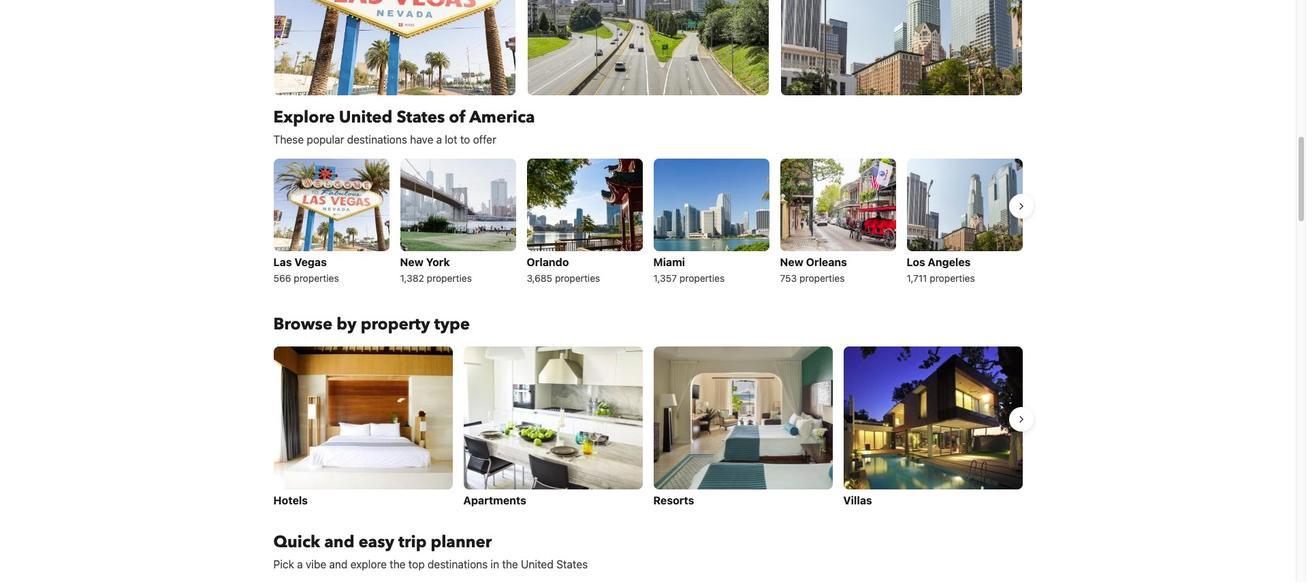 Task type: describe. For each thing, give the bounding box(es) containing it.
a inside quick and easy trip planner pick a vibe and explore the top destinations in the united states
[[297, 559, 303, 571]]

villas
[[844, 495, 873, 507]]

1 vertical spatial and
[[329, 559, 348, 571]]

3,685
[[527, 272, 553, 284]]

property
[[361, 313, 430, 336]]

miami 1,357 properties
[[654, 256, 725, 284]]

hotels link
[[274, 346, 453, 510]]

1,357
[[654, 272, 677, 284]]

york
[[426, 256, 450, 268]]

quick
[[274, 531, 320, 554]]

pick
[[274, 559, 294, 571]]

new for new orleans
[[780, 256, 804, 268]]

hotels
[[274, 495, 308, 507]]

apartments
[[464, 495, 527, 507]]

vegas
[[295, 256, 327, 268]]

properties for new york
[[427, 272, 472, 284]]

united inside explore united states of america these popular destinations have a lot to offer
[[339, 106, 393, 128]]

america
[[470, 106, 535, 128]]

new for new york
[[400, 256, 424, 268]]

browse
[[274, 313, 333, 336]]

explore
[[351, 559, 387, 571]]

browse by property type
[[274, 313, 470, 336]]

properties inside miami 1,357 properties
[[680, 272, 725, 284]]

popular
[[307, 133, 344, 145]]

a inside explore united states of america these popular destinations have a lot to offer
[[436, 133, 442, 145]]

753
[[780, 272, 797, 284]]

2 the from the left
[[502, 559, 518, 571]]

vibe
[[306, 559, 327, 571]]

1,711
[[907, 272, 928, 284]]

explore united states of america these popular destinations have a lot to offer
[[274, 106, 535, 145]]

united inside quick and easy trip planner pick a vibe and explore the top destinations in the united states
[[521, 559, 554, 571]]

las vegas 566 properties
[[274, 256, 339, 284]]

to
[[460, 133, 470, 145]]

region containing las vegas
[[263, 153, 1034, 292]]

region containing hotels
[[263, 341, 1034, 516]]

these
[[274, 133, 304, 145]]

apartments link
[[464, 346, 643, 510]]

566
[[274, 272, 291, 284]]



Task type: vqa. For each thing, say whether or not it's contained in the screenshot.
top region
yes



Task type: locate. For each thing, give the bounding box(es) containing it.
4 properties from the left
[[680, 272, 725, 284]]

1 vertical spatial united
[[521, 559, 554, 571]]

new inside new york 1,382 properties
[[400, 256, 424, 268]]

united up popular
[[339, 106, 393, 128]]

0 horizontal spatial united
[[339, 106, 393, 128]]

miami
[[654, 256, 685, 268]]

2 new from the left
[[780, 256, 804, 268]]

orlando
[[527, 256, 569, 268]]

of
[[449, 106, 466, 128]]

5 properties from the left
[[800, 272, 845, 284]]

1 horizontal spatial a
[[436, 133, 442, 145]]

region
[[263, 153, 1034, 292], [263, 341, 1034, 516]]

properties down vegas
[[294, 272, 339, 284]]

0 horizontal spatial a
[[297, 559, 303, 571]]

1 horizontal spatial united
[[521, 559, 554, 571]]

united
[[339, 106, 393, 128], [521, 559, 554, 571]]

new
[[400, 256, 424, 268], [780, 256, 804, 268]]

0 horizontal spatial states
[[397, 106, 445, 128]]

the left top
[[390, 559, 406, 571]]

new inside new orleans 753 properties
[[780, 256, 804, 268]]

in
[[491, 559, 500, 571]]

1 horizontal spatial states
[[557, 559, 588, 571]]

properties down angeles
[[930, 272, 975, 284]]

states
[[397, 106, 445, 128], [557, 559, 588, 571]]

1 properties from the left
[[294, 272, 339, 284]]

0 vertical spatial states
[[397, 106, 445, 128]]

have
[[410, 133, 434, 145]]

and
[[324, 531, 355, 554], [329, 559, 348, 571]]

1 horizontal spatial destinations
[[428, 559, 488, 571]]

destinations left have
[[347, 133, 407, 145]]

new orleans 753 properties
[[780, 256, 848, 284]]

1 vertical spatial region
[[263, 341, 1034, 516]]

0 horizontal spatial destinations
[[347, 133, 407, 145]]

quick and easy trip planner pick a vibe and explore the top destinations in the united states
[[274, 531, 588, 571]]

lot
[[445, 133, 458, 145]]

the
[[390, 559, 406, 571], [502, 559, 518, 571]]

properties inside new york 1,382 properties
[[427, 272, 472, 284]]

properties down orleans
[[800, 272, 845, 284]]

properties down the miami at right top
[[680, 272, 725, 284]]

properties for new orleans
[[800, 272, 845, 284]]

properties down york on the left of the page
[[427, 272, 472, 284]]

villas link
[[844, 346, 1023, 510]]

1 vertical spatial destinations
[[428, 559, 488, 571]]

0 vertical spatial a
[[436, 133, 442, 145]]

properties inside new orleans 753 properties
[[800, 272, 845, 284]]

0 horizontal spatial new
[[400, 256, 424, 268]]

planner
[[431, 531, 492, 554]]

destinations
[[347, 133, 407, 145], [428, 559, 488, 571]]

a left vibe
[[297, 559, 303, 571]]

the right in
[[502, 559, 518, 571]]

new york 1,382 properties
[[400, 256, 472, 284]]

0 vertical spatial region
[[263, 153, 1034, 292]]

offer
[[473, 133, 497, 145]]

properties
[[294, 272, 339, 284], [427, 272, 472, 284], [555, 272, 600, 284], [680, 272, 725, 284], [800, 272, 845, 284], [930, 272, 975, 284]]

properties for los angeles
[[930, 272, 975, 284]]

properties inside las vegas 566 properties
[[294, 272, 339, 284]]

trip
[[399, 531, 427, 554]]

a left lot
[[436, 133, 442, 145]]

new up 1,382
[[400, 256, 424, 268]]

states inside quick and easy trip planner pick a vibe and explore the top destinations in the united states
[[557, 559, 588, 571]]

2 region from the top
[[263, 341, 1034, 516]]

destinations inside quick and easy trip planner pick a vibe and explore the top destinations in the united states
[[428, 559, 488, 571]]

and up vibe
[[324, 531, 355, 554]]

1 vertical spatial states
[[557, 559, 588, 571]]

properties inside los angeles 1,711 properties
[[930, 272, 975, 284]]

las
[[274, 256, 292, 268]]

properties down orlando
[[555, 272, 600, 284]]

explore
[[274, 106, 335, 128]]

1 new from the left
[[400, 256, 424, 268]]

a
[[436, 133, 442, 145], [297, 559, 303, 571]]

los
[[907, 256, 926, 268]]

by
[[337, 313, 357, 336]]

orleans
[[806, 256, 848, 268]]

destinations inside explore united states of america these popular destinations have a lot to offer
[[347, 133, 407, 145]]

properties for las vegas
[[294, 272, 339, 284]]

properties inside orlando 3,685 properties
[[555, 272, 600, 284]]

0 vertical spatial united
[[339, 106, 393, 128]]

new up 753
[[780, 256, 804, 268]]

0 horizontal spatial the
[[390, 559, 406, 571]]

orlando 3,685 properties
[[527, 256, 600, 284]]

los angeles 1,711 properties
[[907, 256, 975, 284]]

resorts
[[654, 495, 695, 507]]

states inside explore united states of america these popular destinations have a lot to offer
[[397, 106, 445, 128]]

1 vertical spatial a
[[297, 559, 303, 571]]

angeles
[[928, 256, 971, 268]]

1 region from the top
[[263, 153, 1034, 292]]

united right in
[[521, 559, 554, 571]]

2 properties from the left
[[427, 272, 472, 284]]

1,382
[[400, 272, 424, 284]]

easy
[[359, 531, 395, 554]]

1 horizontal spatial new
[[780, 256, 804, 268]]

0 vertical spatial and
[[324, 531, 355, 554]]

1 horizontal spatial the
[[502, 559, 518, 571]]

resorts link
[[654, 346, 833, 510]]

3 properties from the left
[[555, 272, 600, 284]]

and right vibe
[[329, 559, 348, 571]]

0 vertical spatial destinations
[[347, 133, 407, 145]]

6 properties from the left
[[930, 272, 975, 284]]

top
[[409, 559, 425, 571]]

destinations down planner at the bottom left of page
[[428, 559, 488, 571]]

type
[[434, 313, 470, 336]]

1 the from the left
[[390, 559, 406, 571]]



